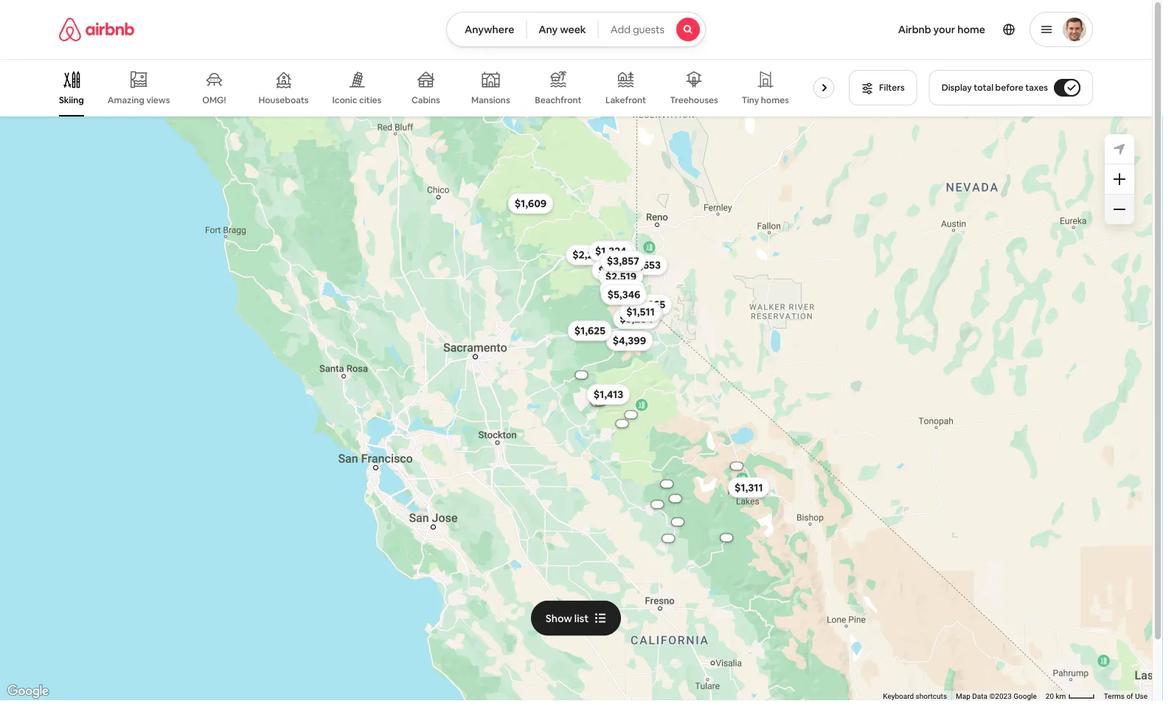 Task type: describe. For each thing, give the bounding box(es) containing it.
tiny
[[742, 94, 760, 106]]

$1,413
[[594, 388, 624, 401]]

lakefront
[[606, 94, 647, 106]]

$3,966
[[599, 264, 632, 277]]

beachfront
[[535, 94, 582, 106]]

omg!
[[202, 94, 226, 106]]

map data ©2023 google
[[957, 693, 1038, 702]]

$3,857 button
[[601, 251, 646, 272]]

keyboard shortcuts button
[[884, 692, 948, 702]]

add
[[611, 23, 631, 36]]

home
[[958, 23, 986, 36]]

airbnb your home
[[899, 23, 986, 36]]

km
[[1057, 693, 1067, 702]]

$8,553
[[629, 259, 661, 272]]

$2,225
[[573, 249, 606, 262]]

show list
[[546, 612, 589, 626]]

$3,914
[[598, 244, 630, 258]]

zoom in image
[[1115, 173, 1126, 185]]

keyboard
[[884, 693, 915, 702]]

$4,957
[[651, 503, 665, 507]]

total
[[974, 82, 994, 93]]

data
[[973, 693, 988, 702]]

national parks
[[813, 94, 873, 106]]

$5,284
[[620, 313, 653, 326]]

$4,399
[[613, 334, 647, 348]]

$1,775
[[618, 258, 648, 271]]

$1,625 button
[[568, 321, 613, 341]]

shortcuts
[[916, 693, 948, 702]]

none search field containing anywhere
[[446, 12, 706, 47]]

$2,519 button
[[599, 267, 644, 287]]

terms
[[1105, 693, 1126, 702]]

$1,609
[[515, 197, 547, 210]]

treehouses
[[671, 94, 719, 106]]

$1,221
[[601, 244, 631, 257]]

anywhere button
[[446, 12, 527, 47]]

$1,311 button
[[729, 478, 770, 498]]

any week button
[[526, 12, 599, 47]]

display total before taxes button
[[930, 70, 1094, 106]]

show list button
[[531, 601, 622, 637]]

20 km
[[1046, 693, 1069, 702]]

airbnb
[[899, 23, 932, 36]]

$3,966 button
[[592, 260, 639, 281]]

$1,413 button
[[587, 385, 630, 405]]

taxes
[[1026, 82, 1049, 93]]

before
[[996, 82, 1024, 93]]

display
[[942, 82, 973, 93]]

of
[[1127, 693, 1134, 702]]

cabins
[[412, 94, 440, 106]]

$5,346
[[608, 288, 641, 302]]

filters
[[880, 82, 905, 93]]

zoom out image
[[1115, 204, 1126, 216]]

parks
[[850, 94, 873, 106]]

houseboats
[[259, 94, 309, 106]]

$1,625 $3,857
[[575, 255, 640, 338]]

your
[[934, 23, 956, 36]]

keyboard shortcuts
[[884, 693, 948, 702]]

use
[[1136, 693, 1148, 702]]

list
[[575, 612, 589, 626]]

mansions
[[472, 94, 511, 106]]

$2,519
[[606, 270, 637, 284]]



Task type: locate. For each thing, give the bounding box(es) containing it.
©2023
[[990, 693, 1013, 702]]

$5,665 button
[[626, 295, 673, 315]]

google image
[[4, 683, 52, 702]]

group
[[59, 59, 873, 117]]

$2,739
[[607, 283, 639, 297]]

homes
[[762, 94, 790, 106]]

map
[[957, 693, 971, 702]]

national
[[813, 94, 848, 106]]

$1,625
[[575, 325, 606, 338]]

display total before taxes
[[942, 82, 1049, 93]]

$8,553 button
[[622, 255, 668, 276]]

$3,966 $8,553
[[599, 259, 661, 277]]

$2,225 button
[[566, 245, 612, 266]]

google map
showing 54 stays. region
[[0, 117, 1153, 702]]

20 km button
[[1042, 692, 1100, 702]]

$5,346 $1,511 $5,284
[[608, 288, 655, 326]]

group containing amazing views
[[59, 59, 873, 117]]

terms of use link
[[1105, 693, 1148, 702]]

$4,957 button
[[643, 501, 673, 509]]

None search field
[[446, 12, 706, 47]]

amazing
[[108, 94, 145, 106]]

skiing
[[59, 94, 84, 106]]

$3,857
[[607, 255, 640, 268]]

$2,590 button
[[617, 304, 663, 324]]

$3,914 button
[[591, 241, 636, 261]]

$1,775 button
[[611, 254, 655, 275]]

iconic
[[333, 94, 358, 106]]

filters button
[[850, 70, 918, 106]]

20
[[1046, 693, 1055, 702]]

cities
[[359, 94, 382, 106]]

amazing views
[[108, 94, 170, 106]]

add guests button
[[598, 12, 706, 47]]

$1,324 button
[[589, 241, 634, 262]]

profile element
[[724, 0, 1094, 59]]

any week
[[539, 23, 587, 36]]

$5,284 button
[[614, 309, 660, 330]]

$2,339 button
[[653, 481, 682, 488]]

$4,399 button
[[606, 331, 653, 351]]

$1,324
[[596, 245, 627, 258]]

guests
[[633, 23, 665, 36]]

$1,511 button
[[620, 302, 662, 322]]

anywhere
[[465, 23, 515, 36]]

$1,511
[[627, 305, 655, 319]]

google
[[1014, 693, 1038, 702]]

$5,665
[[633, 298, 666, 312]]

terms of use
[[1105, 693, 1148, 702]]

$2,590
[[623, 307, 657, 321]]

add guests
[[611, 23, 665, 36]]

week
[[560, 23, 587, 36]]

views
[[146, 94, 170, 106]]

$1,609 button
[[508, 193, 554, 214]]

any
[[539, 23, 558, 36]]

iconic cities
[[333, 94, 382, 106]]

tiny homes
[[742, 94, 790, 106]]

$2,739 button
[[600, 280, 646, 300]]

$1,311
[[735, 481, 764, 495]]

$2,339
[[661, 482, 674, 487]]

$5,346 button
[[601, 285, 648, 305]]

show
[[546, 612, 573, 626]]

$1,221 button
[[594, 240, 637, 261]]



Task type: vqa. For each thing, say whether or not it's contained in the screenshot.
check out add dates
no



